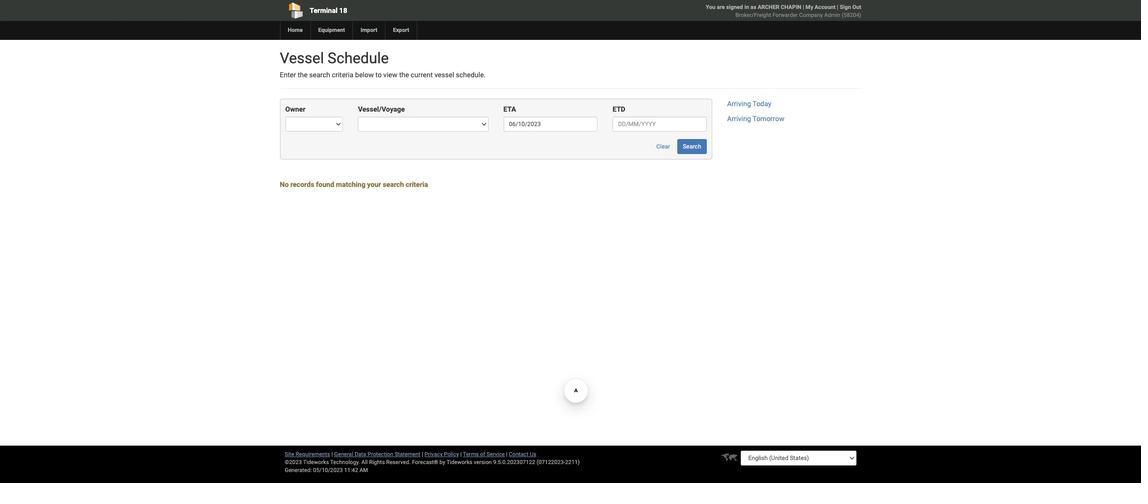 Task type: locate. For each thing, give the bounding box(es) containing it.
arriving down arriving today link
[[727, 115, 751, 123]]

1 vertical spatial criteria
[[406, 181, 428, 189]]

0 vertical spatial search
[[309, 71, 330, 79]]

statement
[[395, 452, 421, 458]]

arriving tomorrow link
[[727, 115, 785, 123]]

arriving today link
[[727, 100, 772, 108]]

view
[[384, 71, 398, 79]]

contact us link
[[509, 452, 537, 458]]

the
[[298, 71, 308, 79], [399, 71, 409, 79]]

ETA text field
[[504, 117, 598, 132]]

export
[[393, 27, 409, 33]]

search inside vessel schedule enter the search criteria below to view the current vessel schedule.
[[309, 71, 330, 79]]

|
[[803, 4, 805, 10], [837, 4, 839, 10], [332, 452, 333, 458], [422, 452, 423, 458], [461, 452, 462, 458], [506, 452, 508, 458]]

export link
[[385, 21, 417, 40]]

account
[[815, 4, 836, 10]]

found
[[316, 181, 334, 189]]

| left my
[[803, 4, 805, 10]]

my
[[806, 4, 814, 10]]

0 vertical spatial arriving
[[727, 100, 751, 108]]

you
[[706, 4, 716, 10]]

the right the enter
[[298, 71, 308, 79]]

terminal 18
[[310, 6, 347, 14]]

0 vertical spatial criteria
[[332, 71, 354, 79]]

in
[[745, 4, 749, 10]]

schedule
[[328, 49, 389, 67]]

company
[[800, 12, 823, 18]]

1 vertical spatial search
[[383, 181, 404, 189]]

1 horizontal spatial the
[[399, 71, 409, 79]]

terms
[[463, 452, 479, 458]]

no
[[280, 181, 289, 189]]

search right your
[[383, 181, 404, 189]]

criteria inside vessel schedule enter the search criteria below to view the current vessel schedule.
[[332, 71, 354, 79]]

2 arriving from the top
[[727, 115, 751, 123]]

you are signed in as archer chapin | my account | sign out broker/freight forwarder company admin (58204)
[[706, 4, 862, 18]]

by
[[440, 460, 445, 466]]

criteria
[[332, 71, 354, 79], [406, 181, 428, 189]]

criteria left below
[[332, 71, 354, 79]]

search down the vessel
[[309, 71, 330, 79]]

2 the from the left
[[399, 71, 409, 79]]

etd
[[613, 106, 626, 114]]

arriving today
[[727, 100, 772, 108]]

0 horizontal spatial the
[[298, 71, 308, 79]]

version
[[474, 460, 492, 466]]

are
[[717, 4, 725, 10]]

| up forecast®
[[422, 452, 423, 458]]

1 arriving from the top
[[727, 100, 751, 108]]

privacy
[[425, 452, 443, 458]]

terminal 18 link
[[280, 0, 514, 21]]

0 horizontal spatial criteria
[[332, 71, 354, 79]]

technology.
[[330, 460, 360, 466]]

matching
[[336, 181, 366, 189]]

2211)
[[565, 460, 580, 466]]

signed
[[727, 4, 743, 10]]

vessel
[[280, 49, 324, 67]]

your
[[367, 181, 381, 189]]

site requirements | general data protection statement | privacy policy | terms of service | contact us ©2023 tideworks technology. all rights reserved. forecast® by tideworks version 9.5.0.202307122 (07122023-2211) generated: 05/10/2023 11:42 am
[[285, 452, 580, 474]]

to
[[376, 71, 382, 79]]

eta
[[504, 106, 516, 114]]

out
[[853, 4, 862, 10]]

9.5.0.202307122
[[493, 460, 536, 466]]

no records found matching your search criteria
[[280, 181, 428, 189]]

clear
[[657, 144, 670, 151]]

of
[[480, 452, 485, 458]]

home link
[[280, 21, 310, 40]]

search
[[309, 71, 330, 79], [383, 181, 404, 189]]

05/10/2023
[[313, 468, 343, 474]]

arriving for arriving tomorrow
[[727, 115, 751, 123]]

arriving up arriving tomorrow
[[727, 100, 751, 108]]

©2023 tideworks
[[285, 460, 329, 466]]

contact
[[509, 452, 529, 458]]

criteria right your
[[406, 181, 428, 189]]

1 vertical spatial arriving
[[727, 115, 751, 123]]

us
[[530, 452, 537, 458]]

as
[[751, 4, 757, 10]]

arriving
[[727, 100, 751, 108], [727, 115, 751, 123]]

the right view on the left
[[399, 71, 409, 79]]

0 horizontal spatial search
[[309, 71, 330, 79]]



Task type: vqa. For each thing, say whether or not it's contained in the screenshot.
Arriving Today
yes



Task type: describe. For each thing, give the bounding box(es) containing it.
service
[[487, 452, 505, 458]]

clear button
[[651, 140, 676, 155]]

site
[[285, 452, 294, 458]]

sign out link
[[840, 4, 862, 10]]

search button
[[678, 140, 707, 155]]

terms of service link
[[463, 452, 505, 458]]

admin
[[825, 12, 841, 18]]

protection
[[368, 452, 393, 458]]

(58204)
[[842, 12, 862, 18]]

forecast®
[[412, 460, 438, 466]]

am
[[360, 468, 368, 474]]

1 horizontal spatial search
[[383, 181, 404, 189]]

chapin
[[781, 4, 802, 10]]

general data protection statement link
[[334, 452, 421, 458]]

import
[[361, 27, 378, 33]]

arriving for arriving today
[[727, 100, 751, 108]]

current
[[411, 71, 433, 79]]

| left general
[[332, 452, 333, 458]]

equipment link
[[310, 21, 353, 40]]

my account link
[[806, 4, 836, 10]]

requirements
[[296, 452, 330, 458]]

(07122023-
[[537, 460, 565, 466]]

general
[[334, 452, 353, 458]]

sign
[[840, 4, 851, 10]]

import link
[[353, 21, 385, 40]]

schedule.
[[456, 71, 486, 79]]

tomorrow
[[753, 115, 785, 123]]

today
[[753, 100, 772, 108]]

arriving tomorrow
[[727, 115, 785, 123]]

forwarder
[[773, 12, 798, 18]]

equipment
[[318, 27, 345, 33]]

tideworks
[[447, 460, 473, 466]]

privacy policy link
[[425, 452, 459, 458]]

below
[[355, 71, 374, 79]]

archer
[[758, 4, 780, 10]]

rights
[[369, 460, 385, 466]]

1 horizontal spatial criteria
[[406, 181, 428, 189]]

site requirements link
[[285, 452, 330, 458]]

policy
[[444, 452, 459, 458]]

| up 9.5.0.202307122
[[506, 452, 508, 458]]

ETD text field
[[613, 117, 707, 132]]

vessel/voyage
[[358, 106, 405, 114]]

| up tideworks
[[461, 452, 462, 458]]

owner
[[285, 106, 306, 114]]

11:42
[[344, 468, 358, 474]]

search
[[683, 144, 702, 151]]

vessel schedule enter the search criteria below to view the current vessel schedule.
[[280, 49, 486, 79]]

| left sign
[[837, 4, 839, 10]]

broker/freight
[[736, 12, 772, 18]]

18
[[339, 6, 347, 14]]

enter
[[280, 71, 296, 79]]

reserved.
[[386, 460, 411, 466]]

1 the from the left
[[298, 71, 308, 79]]

all
[[362, 460, 368, 466]]

vessel
[[435, 71, 454, 79]]

records
[[291, 181, 314, 189]]

home
[[288, 27, 303, 33]]

terminal
[[310, 6, 338, 14]]

data
[[355, 452, 366, 458]]

generated:
[[285, 468, 312, 474]]



